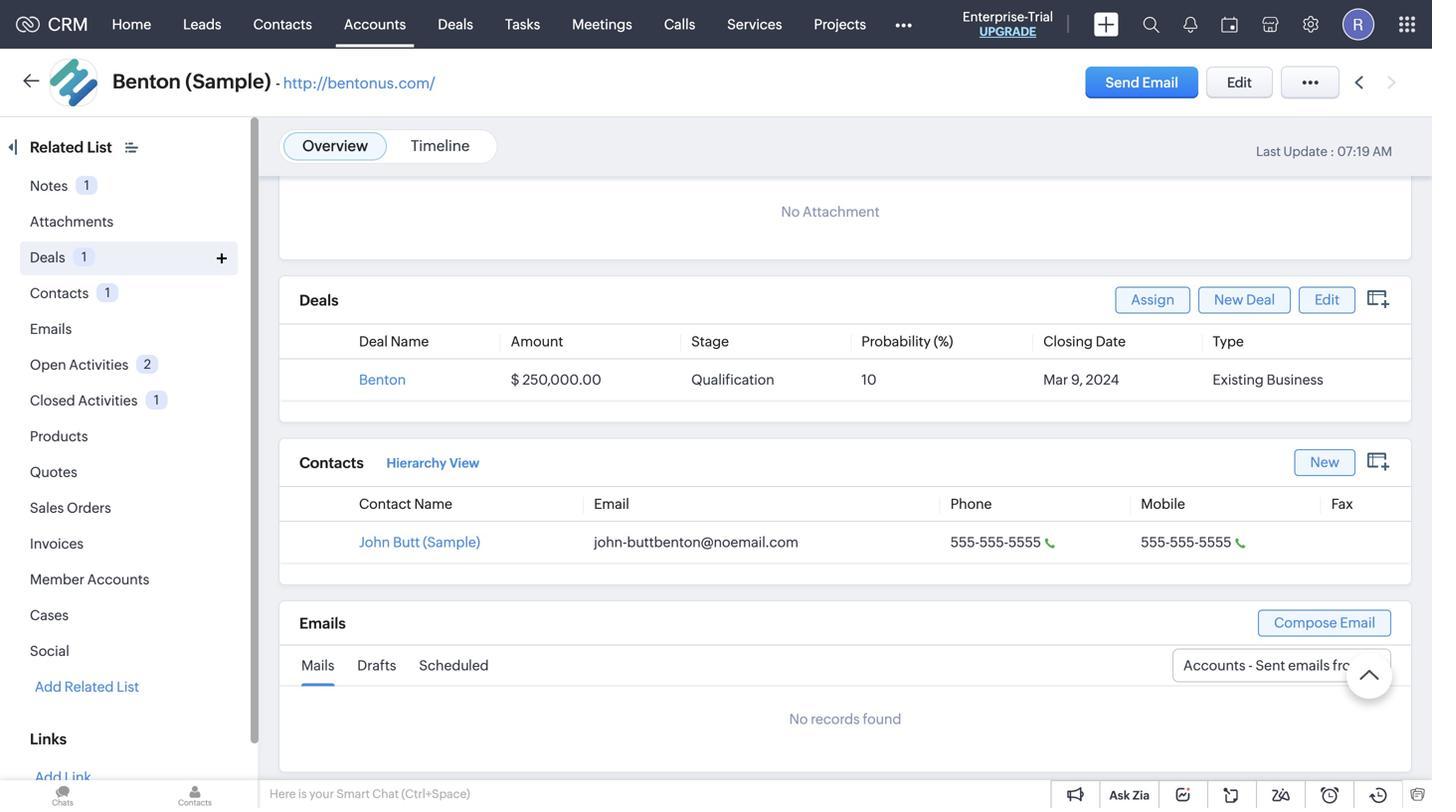Task type: vqa. For each thing, say whether or not it's contained in the screenshot.
other modules field
yes



Task type: describe. For each thing, give the bounding box(es) containing it.
attachment
[[803, 204, 880, 220]]

projects
[[814, 16, 867, 32]]

drafts
[[357, 658, 396, 674]]

timeline
[[411, 137, 470, 155]]

benton (sample) - http://bentonus.com/
[[112, 70, 435, 93]]

assign link
[[1116, 287, 1191, 314]]

am
[[1373, 144, 1393, 159]]

no for no records found
[[790, 712, 808, 728]]

meetings link
[[556, 0, 648, 48]]

new deal link
[[1199, 287, 1292, 314]]

no records found
[[790, 712, 902, 728]]

calls link
[[648, 0, 712, 48]]

home link
[[96, 0, 167, 48]]

0 vertical spatial (sample)
[[185, 70, 271, 93]]

phone link
[[951, 496, 992, 512]]

mobile
[[1141, 496, 1186, 512]]

hierarchy view link
[[387, 451, 480, 476]]

2024
[[1086, 372, 1120, 388]]

amount link
[[511, 334, 564, 350]]

0 horizontal spatial email
[[594, 496, 630, 512]]

250,000.00
[[523, 372, 602, 388]]

0 horizontal spatial deals
[[30, 250, 65, 266]]

probability (%)
[[862, 334, 954, 350]]

1 horizontal spatial deals
[[299, 292, 339, 309]]

:
[[1331, 144, 1335, 159]]

hierarchy
[[387, 456, 447, 471]]

trial
[[1028, 9, 1054, 24]]

edit button
[[1207, 67, 1274, 99]]

http://bentonus.com/ link
[[283, 75, 435, 92]]

open activities
[[30, 357, 129, 373]]

invoices link
[[30, 536, 84, 552]]

0 vertical spatial crm
[[48, 14, 88, 35]]

notes link
[[30, 178, 68, 194]]

invoices
[[30, 536, 84, 552]]

1 vertical spatial related
[[64, 680, 114, 695]]

john butt (sample) link
[[359, 535, 480, 551]]

buttbenton@noemail.com
[[627, 535, 799, 551]]

contact name link
[[359, 496, 453, 512]]

meetings
[[572, 16, 632, 32]]

mails
[[301, 658, 335, 674]]

qualification
[[692, 372, 775, 388]]

mobile link
[[1141, 496, 1186, 512]]

contacts inside 'link'
[[253, 16, 312, 32]]

benton for benton
[[359, 372, 406, 388]]

- inside benton (sample) - http://bentonus.com/
[[276, 75, 280, 92]]

cases link
[[30, 608, 69, 624]]

here
[[270, 788, 296, 801]]

07:19
[[1338, 144, 1371, 159]]

phone
[[951, 496, 992, 512]]

stage
[[692, 334, 729, 350]]

1 horizontal spatial (sample)
[[423, 535, 480, 551]]

attachments
[[30, 214, 114, 230]]

new for new
[[1311, 454, 1340, 470]]

edit link
[[1299, 287, 1356, 314]]

9,
[[1072, 372, 1083, 388]]

next record image
[[1388, 76, 1401, 89]]

new for new deal
[[1215, 292, 1244, 308]]

type
[[1213, 334, 1244, 350]]

date
[[1096, 334, 1126, 350]]

john-
[[594, 535, 627, 551]]

butt
[[393, 535, 420, 551]]

1 vertical spatial edit
[[1315, 292, 1340, 308]]

1 vertical spatial contacts
[[30, 286, 89, 301]]

probability (%) link
[[862, 334, 954, 350]]

1 vertical spatial accounts
[[87, 572, 149, 588]]

0 vertical spatial deals
[[438, 16, 473, 32]]

mar 9, 2024
[[1044, 372, 1120, 388]]

new link
[[1295, 449, 1356, 476]]

tasks link
[[489, 0, 556, 48]]

timeline link
[[411, 137, 470, 155]]

create menu image
[[1094, 12, 1119, 36]]

ask zia
[[1110, 789, 1150, 803]]

contact
[[359, 496, 412, 512]]

leads
[[183, 16, 221, 32]]

services link
[[712, 0, 798, 48]]

1 5555 from the left
[[1009, 535, 1042, 551]]

ask
[[1110, 789, 1131, 803]]

search element
[[1131, 0, 1172, 49]]

search image
[[1143, 16, 1160, 33]]

overview link
[[302, 137, 368, 155]]

2 555-555-5555 from the left
[[1141, 535, 1232, 551]]

create menu element
[[1083, 0, 1131, 48]]

john-buttbenton@noemail.com
[[594, 535, 799, 551]]

view
[[450, 456, 480, 471]]

1 horizontal spatial crm
[[1367, 658, 1398, 674]]

accounts link
[[328, 0, 422, 48]]

projects link
[[798, 0, 883, 48]]

update
[[1284, 144, 1328, 159]]

name for deal name
[[391, 334, 429, 350]]

social link
[[30, 644, 69, 660]]

compose
[[1275, 615, 1338, 631]]

closing date
[[1044, 334, 1126, 350]]

add for add related list
[[35, 680, 62, 695]]

new deal
[[1215, 292, 1276, 308]]

1 for notes
[[84, 178, 89, 193]]

fax link
[[1332, 496, 1354, 512]]

enterprise-
[[963, 9, 1028, 24]]

email for send email
[[1143, 75, 1179, 91]]

quotes
[[30, 465, 77, 481]]

compose email
[[1275, 615, 1376, 631]]

send email button
[[1086, 67, 1199, 99]]

smart
[[337, 788, 370, 801]]

signals element
[[1172, 0, 1210, 49]]

3 555- from the left
[[1141, 535, 1170, 551]]

services
[[728, 16, 782, 32]]

0 horizontal spatial contacts link
[[30, 286, 89, 301]]



Task type: locate. For each thing, give the bounding box(es) containing it.
1 vertical spatial crm
[[1367, 658, 1398, 674]]

1 right closed activities
[[154, 393, 159, 408]]

0 horizontal spatial list
[[87, 139, 112, 156]]

calls
[[664, 16, 696, 32]]

2 horizontal spatial deals
[[438, 16, 473, 32]]

0 horizontal spatial crm
[[48, 14, 88, 35]]

1 for closed activities
[[154, 393, 159, 408]]

here is your smart chat (ctrl+space)
[[270, 788, 470, 801]]

0 vertical spatial related
[[30, 139, 84, 156]]

1 vertical spatial -
[[1249, 658, 1253, 674]]

deal
[[1247, 292, 1276, 308], [359, 334, 388, 350]]

overview
[[302, 137, 368, 155]]

amount
[[511, 334, 564, 350]]

add for add link
[[35, 770, 62, 786]]

no for no attachment
[[781, 204, 800, 220]]

0 horizontal spatial 5555
[[1009, 535, 1042, 551]]

email for compose email
[[1341, 615, 1376, 631]]

name up benton link
[[391, 334, 429, 350]]

2 vertical spatial email
[[1341, 615, 1376, 631]]

-
[[276, 75, 280, 92], [1249, 658, 1253, 674]]

stage link
[[692, 334, 729, 350]]

open activities link
[[30, 357, 129, 373]]

1 vertical spatial no
[[790, 712, 808, 728]]

0 horizontal spatial -
[[276, 75, 280, 92]]

1 vertical spatial email
[[594, 496, 630, 512]]

attachments link
[[30, 214, 114, 230]]

0 vertical spatial activities
[[69, 357, 129, 373]]

http://bentonus.com/
[[283, 75, 435, 92]]

profile image
[[1343, 8, 1375, 40]]

1 vertical spatial benton
[[359, 372, 406, 388]]

contact name
[[359, 496, 453, 512]]

zia
[[1133, 789, 1150, 803]]

0 horizontal spatial emails
[[30, 321, 72, 337]]

activities for closed activities
[[78, 393, 138, 409]]

(sample)
[[185, 70, 271, 93], [423, 535, 480, 551]]

1 for deals
[[82, 250, 87, 264]]

0 vertical spatial contacts
[[253, 16, 312, 32]]

0 vertical spatial name
[[391, 334, 429, 350]]

signals image
[[1184, 16, 1198, 33]]

profile element
[[1331, 0, 1387, 48]]

1 horizontal spatial deal
[[1247, 292, 1276, 308]]

deal name
[[359, 334, 429, 350]]

email up from
[[1341, 615, 1376, 631]]

activities up closed activities
[[69, 357, 129, 373]]

1 vertical spatial activities
[[78, 393, 138, 409]]

1 add from the top
[[35, 680, 62, 695]]

1 right notes link
[[84, 178, 89, 193]]

name for contact name
[[414, 496, 453, 512]]

1 vertical spatial deal
[[359, 334, 388, 350]]

2 vertical spatial deals
[[299, 292, 339, 309]]

emails link
[[30, 321, 72, 337]]

related
[[30, 139, 84, 156], [64, 680, 114, 695]]

type link
[[1213, 334, 1244, 350]]

member accounts link
[[30, 572, 149, 588]]

contacts up benton (sample) - http://bentonus.com/ on the left
[[253, 16, 312, 32]]

deals link down attachments
[[30, 250, 65, 266]]

1 vertical spatial (sample)
[[423, 535, 480, 551]]

home
[[112, 16, 151, 32]]

1 up open activities link
[[105, 285, 110, 300]]

edit right "new deal"
[[1315, 292, 1340, 308]]

logo image
[[16, 16, 40, 32]]

1 vertical spatial name
[[414, 496, 453, 512]]

orders
[[67, 500, 111, 516]]

contacts up contact at left bottom
[[299, 455, 364, 472]]

1 vertical spatial emails
[[299, 615, 346, 633]]

new up the fax link
[[1311, 454, 1340, 470]]

email
[[1143, 75, 1179, 91], [594, 496, 630, 512], [1341, 615, 1376, 631]]

1 horizontal spatial emails
[[299, 615, 346, 633]]

0 vertical spatial new
[[1215, 292, 1244, 308]]

4 555- from the left
[[1170, 535, 1199, 551]]

1 horizontal spatial -
[[1249, 658, 1253, 674]]

0 horizontal spatial edit
[[1228, 75, 1253, 91]]

0 horizontal spatial deal
[[359, 334, 388, 350]]

upgrade
[[980, 25, 1037, 38]]

2 horizontal spatial accounts
[[1184, 658, 1246, 674]]

0 vertical spatial edit
[[1228, 75, 1253, 91]]

email inside button
[[1143, 75, 1179, 91]]

0 vertical spatial no
[[781, 204, 800, 220]]

member
[[30, 572, 85, 588]]

1 horizontal spatial new
[[1311, 454, 1340, 470]]

1 horizontal spatial 5555
[[1199, 535, 1232, 551]]

leads link
[[167, 0, 237, 48]]

emails up mails
[[299, 615, 346, 633]]

accounts up http://bentonus.com/ 'link'
[[344, 16, 406, 32]]

last update : 07:19 am
[[1257, 144, 1393, 159]]

1 horizontal spatial edit
[[1315, 292, 1340, 308]]

0 horizontal spatial 555-555-5555
[[951, 535, 1042, 551]]

emails
[[30, 321, 72, 337], [299, 615, 346, 633]]

related list
[[30, 139, 115, 156]]

2 add from the top
[[35, 770, 62, 786]]

closed activities link
[[30, 393, 138, 409]]

0 vertical spatial emails
[[30, 321, 72, 337]]

sales orders link
[[30, 500, 111, 516]]

2 vertical spatial accounts
[[1184, 658, 1246, 674]]

1 555- from the left
[[951, 535, 980, 551]]

chats image
[[0, 781, 125, 809]]

send
[[1106, 75, 1140, 91]]

0 vertical spatial deals link
[[422, 0, 489, 48]]

add
[[35, 680, 62, 695], [35, 770, 62, 786]]

1 vertical spatial new
[[1311, 454, 1340, 470]]

1 horizontal spatial email
[[1143, 75, 1179, 91]]

previous record image
[[1355, 76, 1364, 89]]

hierarchy view
[[387, 456, 480, 471]]

activities for open activities
[[69, 357, 129, 373]]

add down social link
[[35, 680, 62, 695]]

2 horizontal spatial email
[[1341, 615, 1376, 631]]

contacts link up benton (sample) - http://bentonus.com/ on the left
[[237, 0, 328, 48]]

sent
[[1256, 658, 1286, 674]]

tasks
[[505, 16, 541, 32]]

sales orders
[[30, 500, 111, 516]]

accounts - sent emails from crm
[[1184, 658, 1398, 674]]

accounts right member
[[87, 572, 149, 588]]

closing
[[1044, 334, 1093, 350]]

last
[[1257, 144, 1281, 159]]

name up john butt (sample) link
[[414, 496, 453, 512]]

john butt (sample)
[[359, 535, 480, 551]]

no left records
[[790, 712, 808, 728]]

contacts image
[[132, 781, 258, 809]]

0 vertical spatial email
[[1143, 75, 1179, 91]]

1 horizontal spatial accounts
[[344, 16, 406, 32]]

0 vertical spatial add
[[35, 680, 62, 695]]

probability
[[862, 334, 931, 350]]

10
[[862, 372, 877, 388]]

new inside new deal link
[[1215, 292, 1244, 308]]

1 vertical spatial list
[[117, 680, 139, 695]]

accounts for accounts
[[344, 16, 406, 32]]

assign
[[1132, 292, 1175, 308]]

cases
[[30, 608, 69, 624]]

products
[[30, 429, 88, 445]]

related up notes
[[30, 139, 84, 156]]

0 vertical spatial list
[[87, 139, 112, 156]]

2
[[144, 357, 151, 372]]

emails
[[1289, 658, 1330, 674]]

1 vertical spatial contacts link
[[30, 286, 89, 301]]

existing
[[1213, 372, 1264, 388]]

0 horizontal spatial accounts
[[87, 572, 149, 588]]

crm link
[[16, 14, 88, 35]]

deal left edit link
[[1247, 292, 1276, 308]]

benton
[[112, 70, 181, 93], [359, 372, 406, 388]]

mar
[[1044, 372, 1069, 388]]

contacts link
[[237, 0, 328, 48], [30, 286, 89, 301]]

john
[[359, 535, 390, 551]]

0 horizontal spatial new
[[1215, 292, 1244, 308]]

2 5555 from the left
[[1199, 535, 1232, 551]]

from
[[1333, 658, 1364, 674]]

1 vertical spatial deals
[[30, 250, 65, 266]]

benton for benton (sample) - http://bentonus.com/
[[112, 70, 181, 93]]

(%)
[[934, 334, 954, 350]]

add related list
[[35, 680, 139, 695]]

1 horizontal spatial contacts link
[[237, 0, 328, 48]]

list
[[87, 139, 112, 156], [117, 680, 139, 695]]

0 vertical spatial deal
[[1247, 292, 1276, 308]]

activities down open activities link
[[78, 393, 138, 409]]

member accounts
[[30, 572, 149, 588]]

0 horizontal spatial deals link
[[30, 250, 65, 266]]

fax
[[1332, 496, 1354, 512]]

1 vertical spatial add
[[35, 770, 62, 786]]

no left attachment
[[781, 204, 800, 220]]

Other Modules field
[[883, 8, 925, 40]]

- left sent on the right bottom of the page
[[1249, 658, 1253, 674]]

edit inside button
[[1228, 75, 1253, 91]]

enterprise-trial upgrade
[[963, 9, 1054, 38]]

$ 250,000.00
[[511, 372, 602, 388]]

new up type link
[[1215, 292, 1244, 308]]

1 horizontal spatial deals link
[[422, 0, 489, 48]]

1 for contacts
[[105, 285, 110, 300]]

no attachment
[[781, 204, 880, 220]]

0 horizontal spatial benton
[[112, 70, 181, 93]]

scheduled
[[419, 658, 489, 674]]

deals link left tasks
[[422, 0, 489, 48]]

edit down calendar icon at the right top of page
[[1228, 75, 1253, 91]]

1 horizontal spatial 555-555-5555
[[1141, 535, 1232, 551]]

1 down attachments
[[82, 250, 87, 264]]

1 horizontal spatial list
[[117, 680, 139, 695]]

activities
[[69, 357, 129, 373], [78, 393, 138, 409]]

crm right logo in the top left of the page
[[48, 14, 88, 35]]

your
[[309, 788, 334, 801]]

benton down home link
[[112, 70, 181, 93]]

0 vertical spatial -
[[276, 75, 280, 92]]

benton down deal name 'link'
[[359, 372, 406, 388]]

1 horizontal spatial benton
[[359, 372, 406, 388]]

chat
[[373, 788, 399, 801]]

benton link
[[359, 372, 406, 388]]

email right send
[[1143, 75, 1179, 91]]

closing date link
[[1044, 334, 1126, 350]]

0 vertical spatial contacts link
[[237, 0, 328, 48]]

(sample) right butt
[[423, 535, 480, 551]]

contacts link up emails link
[[30, 286, 89, 301]]

555-555-5555 down phone
[[951, 535, 1042, 551]]

accounts left sent on the right bottom of the page
[[1184, 658, 1246, 674]]

emails up the open
[[30, 321, 72, 337]]

0 horizontal spatial (sample)
[[185, 70, 271, 93]]

0 vertical spatial accounts
[[344, 16, 406, 32]]

(sample) down the leads link
[[185, 70, 271, 93]]

add link
[[35, 770, 91, 786]]

accounts inside accounts link
[[344, 16, 406, 32]]

2 vertical spatial contacts
[[299, 455, 364, 472]]

related down social on the left of the page
[[64, 680, 114, 695]]

business
[[1267, 372, 1324, 388]]

add left the link on the left bottom of the page
[[35, 770, 62, 786]]

new
[[1215, 292, 1244, 308], [1311, 454, 1340, 470]]

new inside new link
[[1311, 454, 1340, 470]]

no
[[781, 204, 800, 220], [790, 712, 808, 728]]

$
[[511, 372, 520, 388]]

- left http://bentonus.com/ 'link'
[[276, 75, 280, 92]]

accounts for accounts - sent emails from crm
[[1184, 658, 1246, 674]]

accounts
[[344, 16, 406, 32], [87, 572, 149, 588], [1184, 658, 1246, 674]]

1 vertical spatial deals link
[[30, 250, 65, 266]]

2 555- from the left
[[980, 535, 1009, 551]]

notes
[[30, 178, 68, 194]]

0 vertical spatial benton
[[112, 70, 181, 93]]

deal up benton link
[[359, 334, 388, 350]]

1 555-555-5555 from the left
[[951, 535, 1042, 551]]

deal name link
[[359, 334, 429, 350]]

contacts up emails link
[[30, 286, 89, 301]]

calendar image
[[1222, 16, 1239, 32]]

crm right from
[[1367, 658, 1398, 674]]

email up john- at the left
[[594, 496, 630, 512]]

quotes link
[[30, 465, 77, 481]]

555-555-5555 down 'mobile'
[[1141, 535, 1232, 551]]



